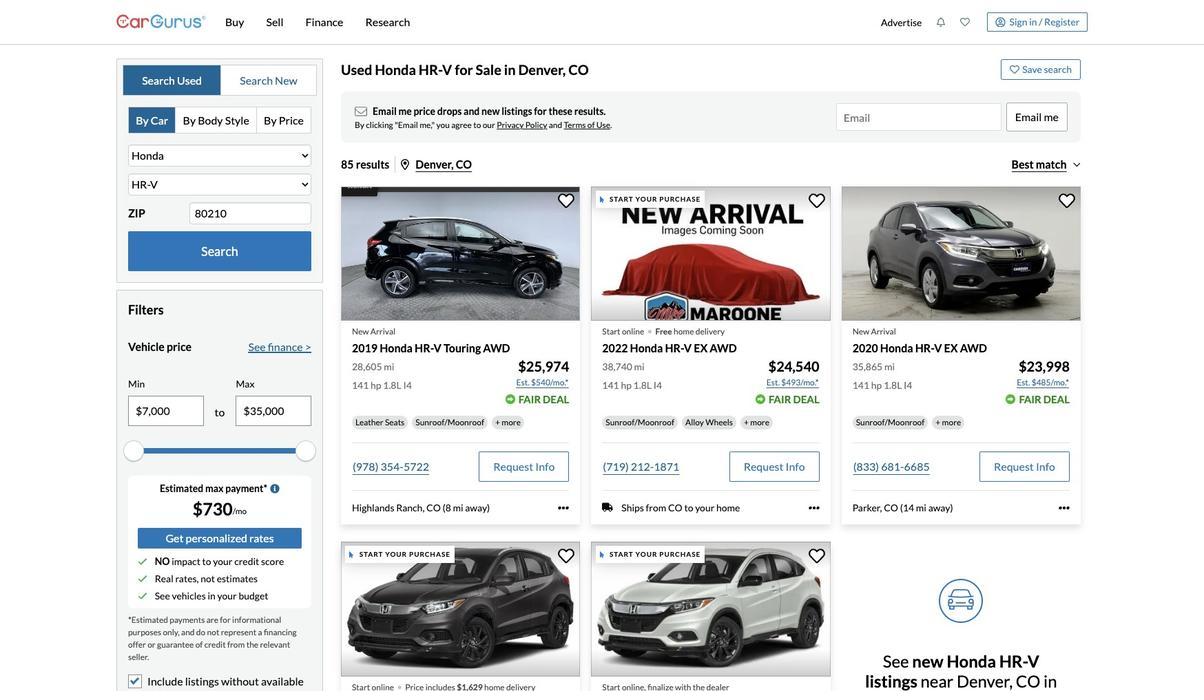 Task type: vqa. For each thing, say whether or not it's contained in the screenshot.
(8,054)'s 4+
no



Task type: describe. For each thing, give the bounding box(es) containing it.
financing
[[264, 628, 297, 638]]

est. for 2020
[[1017, 377, 1031, 388]]

to inside email me price drops and new listings for these results. by clicking "email me," you agree to our privacy policy and terms of use .
[[474, 120, 481, 130]]

request for 2019
[[494, 460, 533, 473]]

sell
[[266, 15, 284, 28]]

highlands ranch, co (8 mi away)
[[352, 502, 490, 514]]

heart image
[[1010, 65, 1020, 74]]

to right ships
[[685, 502, 694, 514]]

1 sunroof/moonroof from the left
[[416, 417, 484, 428]]

co down 1871 on the bottom right of the page
[[668, 502, 683, 514]]

start for platinum white pearl 2021 honda hr-v sport awd suv / crossover all-wheel drive continuously variable transmission image
[[610, 551, 634, 559]]

our
[[483, 120, 495, 130]]

mi for 2019
[[384, 361, 394, 373]]

available
[[261, 675, 304, 688]]

delivery
[[696, 327, 725, 337]]

clicking
[[366, 120, 393, 130]]

start your purchase for the mouse pointer icon corresponding to red 2022 honda hr-v sport awd suv / crossover all-wheel drive continuously variable transmission image
[[360, 551, 451, 559]]

check image
[[138, 592, 147, 601]]

cargurus logo homepage link image
[[116, 2, 206, 42]]

buy
[[225, 15, 244, 28]]

info for ·
[[786, 460, 805, 473]]

ZIP telephone field
[[189, 203, 311, 225]]

home inside start online · free home delivery 2022 honda hr-v ex awd
[[674, 327, 694, 337]]

co inside near denver, co in the last 7 days
[[1016, 672, 1041, 692]]

mouse pointer image for red 2022 honda hr-v sport awd suv / crossover all-wheel drive continuously variable transmission image
[[350, 552, 354, 559]]

honda inside start online · free home delivery 2022 honda hr-v ex awd
[[630, 342, 663, 355]]

or
[[148, 640, 156, 650]]

1.8l for ·
[[634, 379, 652, 391]]

payments
[[170, 615, 205, 626]]

offer
[[128, 640, 146, 650]]

35,865
[[853, 361, 883, 373]]

save search button
[[1002, 60, 1081, 79]]

(833) 681-6685 button
[[853, 452, 931, 482]]

+ for 2019
[[495, 417, 500, 428]]

(978)
[[353, 460, 379, 473]]

/
[[1039, 16, 1043, 27]]

0 vertical spatial from
[[646, 502, 667, 514]]

request info button for 2019
[[479, 452, 569, 482]]

(833) 681-6685
[[854, 460, 930, 473]]

ships
[[622, 502, 644, 514]]

score
[[261, 556, 284, 568]]

platinum white pearl 2021 honda hr-v sport awd suv / crossover all-wheel drive continuously variable transmission image
[[592, 542, 831, 677]]

policy
[[526, 120, 547, 130]]

open notifications image
[[937, 17, 946, 27]]

i4 for 2019
[[403, 379, 412, 391]]

email me
[[1016, 110, 1059, 123]]

$485/mo.*
[[1032, 377, 1070, 388]]

credit inside *estimated payments are for informational purposes only, and do not represent a financing offer or guarantee of credit from the relevant seller.
[[204, 640, 226, 650]]

awd inside start online · free home delivery 2022 honda hr-v ex awd
[[710, 342, 737, 355]]

search for search used
[[142, 73, 175, 87]]

0 horizontal spatial price
[[167, 340, 192, 354]]

privacy policy link
[[497, 120, 547, 130]]

menu containing sign in / register
[[874, 3, 1088, 41]]

$25,974
[[518, 358, 569, 375]]

see for see
[[883, 652, 913, 672]]

arrival for $23,998
[[871, 327, 896, 337]]

research
[[366, 15, 410, 28]]

mi right (14
[[916, 502, 927, 514]]

request info button for ·
[[730, 452, 820, 482]]

3 more from the left
[[942, 417, 962, 428]]

email me button
[[1007, 103, 1067, 131]]

truck image
[[603, 502, 614, 513]]

ellipsis h image for $23,998
[[1059, 503, 1070, 514]]

ranch,
[[396, 502, 425, 514]]

body
[[198, 113, 223, 127]]

get personalized rates
[[166, 532, 274, 545]]

from inside *estimated payments are for informational purposes only, and do not represent a financing offer or guarantee of credit from the relevant seller.
[[227, 640, 245, 650]]

fair for 2020
[[1019, 393, 1042, 406]]

1 horizontal spatial used
[[341, 61, 372, 78]]

hr- inside 'new arrival 2019 honda hr-v touring awd'
[[415, 342, 434, 355]]

denver, inside near denver, co in the last 7 days
[[957, 672, 1013, 692]]

honda inside new arrival 2020 honda hr-v ex awd
[[881, 342, 914, 355]]

by car
[[136, 113, 168, 127]]

$23,998 est. $485/mo.*
[[1017, 358, 1070, 388]]

ex inside start online · free home delivery 2022 honda hr-v ex awd
[[694, 342, 708, 355]]

fair for 2019
[[519, 393, 541, 406]]

listings inside email me price drops and new listings for these results. by clicking "email me," you agree to our privacy policy and terms of use .
[[502, 105, 532, 117]]

sunroof/moonroof for ·
[[606, 417, 675, 428]]

(978) 354-5722 button
[[352, 452, 430, 482]]

research button
[[355, 0, 421, 44]]

search used tab
[[123, 65, 221, 95]]

mi for ·
[[634, 361, 645, 373]]

purchase for the modern steel 2022 honda hr-v ex awd suv / crossover all-wheel drive continuously variable transmission image
[[660, 195, 701, 203]]

1 vertical spatial home
[[717, 502, 740, 514]]

hp for ·
[[621, 379, 632, 391]]

a
[[258, 628, 262, 638]]

email for email me
[[1016, 110, 1042, 123]]

35,865 mi 141 hp 1.8l i4
[[853, 361, 913, 391]]

budget
[[239, 590, 268, 602]]

$540/mo.*
[[531, 377, 569, 388]]

v inside new arrival 2020 honda hr-v ex awd
[[935, 342, 942, 355]]

no
[[155, 556, 170, 568]]

by inside email me price drops and new listings for these results. by clicking "email me," you agree to our privacy policy and terms of use .
[[355, 120, 364, 130]]

wheels
[[706, 417, 733, 428]]

get
[[166, 532, 184, 545]]

black 2019 honda hr-v touring awd suv / crossover all-wheel drive continuously variable transmission image
[[341, 187, 580, 321]]

used inside tab
[[177, 73, 202, 87]]

terms of use link
[[564, 120, 611, 130]]

filters
[[128, 302, 164, 317]]

include listings without available pricing
[[147, 675, 304, 692]]

denver, co button
[[401, 158, 472, 171]]

0 vertical spatial denver,
[[518, 61, 566, 78]]

hr- inside start online · free home delivery 2022 honda hr-v ex awd
[[665, 342, 684, 355]]

search for search
[[201, 244, 238, 259]]

681-
[[882, 460, 905, 473]]

0 vertical spatial not
[[201, 573, 215, 585]]

drops
[[437, 105, 462, 117]]

gray 2020 honda hr-v ex awd suv / crossover all-wheel drive automatic image
[[842, 187, 1081, 321]]

co left (14
[[884, 502, 899, 514]]

see for see finance >
[[248, 340, 266, 354]]

Min text field
[[129, 397, 203, 426]]

to left max text box
[[215, 406, 225, 419]]

>
[[305, 340, 311, 354]]

without
[[221, 675, 259, 688]]

by for by car
[[136, 113, 149, 127]]

85
[[341, 158, 354, 171]]

$730
[[193, 499, 233, 519]]

search button
[[128, 232, 311, 271]]

are
[[207, 615, 218, 626]]

denver, co
[[416, 158, 472, 171]]

finance
[[268, 340, 303, 354]]

est. $540/mo.* button
[[516, 376, 569, 390]]

i4 for 2020
[[904, 379, 913, 391]]

saved cars image
[[961, 17, 971, 27]]

payment*
[[226, 483, 267, 495]]

results.
[[574, 105, 606, 117]]

/mo
[[233, 506, 247, 517]]

new arrival 2019 honda hr-v touring awd
[[352, 327, 510, 355]]

new arrival 2020 honda hr-v ex awd
[[853, 327, 987, 355]]

start online · free home delivery 2022 honda hr-v ex awd
[[603, 318, 737, 355]]

me for email me price drops and new listings for these results. by clicking "email me," you agree to our privacy policy and terms of use .
[[399, 105, 412, 117]]

request info for 2020
[[994, 460, 1056, 473]]

new inside email me price drops and new listings for these results. by clicking "email me," you agree to our privacy policy and terms of use .
[[482, 105, 500, 117]]

last
[[938, 692, 964, 692]]

3 + from the left
[[936, 417, 941, 428]]

hp for 2019
[[371, 379, 381, 391]]

1.8l for 2019
[[383, 379, 402, 391]]

zip
[[128, 207, 145, 220]]

more for 2019
[[502, 417, 521, 428]]

and inside *estimated payments are for informational purposes only, and do not represent a financing offer or guarantee of credit from the relevant seller.
[[181, 628, 195, 638]]

the inside near denver, co in the last 7 days
[[910, 692, 934, 692]]

1 check image from the top
[[138, 557, 147, 567]]

save
[[1023, 64, 1043, 75]]

v inside the new honda hr-v listings
[[1028, 652, 1040, 672]]

by for by body style
[[183, 113, 196, 127]]

represent
[[221, 628, 257, 638]]

ellipsis h image for $25,974
[[558, 503, 569, 514]]

new honda hr-v listings
[[866, 652, 1040, 692]]

online
[[622, 327, 645, 337]]

listings inside include listings without available pricing
[[185, 675, 219, 688]]

2019
[[352, 342, 378, 355]]

sign in / register link
[[987, 12, 1088, 32]]

start your purchase for the modern steel 2022 honda hr-v ex awd suv / crossover all-wheel drive continuously variable transmission image's the mouse pointer icon
[[610, 195, 701, 203]]

0 vertical spatial for
[[455, 61, 473, 78]]

by body style tab
[[176, 108, 257, 133]]

deal for ·
[[793, 393, 820, 406]]

2 check image from the top
[[138, 574, 147, 584]]

by car tab
[[129, 108, 176, 133]]

request info for 2019
[[494, 460, 555, 473]]

new for $25,974
[[352, 327, 369, 337]]

request info button for 2020
[[980, 452, 1070, 482]]

tab list containing by car
[[128, 107, 311, 134]]

hr- inside the new honda hr-v listings
[[1000, 652, 1028, 672]]

$25,974 est. $540/mo.*
[[517, 358, 569, 388]]

by price tab
[[257, 108, 311, 133]]

see vehicles in your budget
[[155, 590, 268, 602]]

get personalized rates button
[[138, 528, 302, 549]]

in inside sign in / register "link"
[[1030, 16, 1037, 27]]

of inside *estimated payments are for informational purposes only, and do not represent a financing offer or guarantee of credit from the relevant seller.
[[195, 640, 203, 650]]

start inside start online · free home delivery 2022 honda hr-v ex awd
[[603, 327, 621, 337]]

map marker alt image
[[401, 159, 410, 170]]

search used
[[142, 73, 202, 87]]

est. $485/mo.* button
[[1017, 376, 1070, 390]]

1.8l for 2020
[[884, 379, 902, 391]]

85 results
[[341, 158, 390, 171]]

start for red 2022 honda hr-v sport awd suv / crossover all-wheel drive continuously variable transmission image
[[360, 551, 383, 559]]

7
[[967, 692, 976, 692]]

not inside *estimated payments are for informational purposes only, and do not represent a financing offer or guarantee of credit from the relevant seller.
[[207, 628, 219, 638]]

include
[[147, 675, 183, 688]]

me for email me
[[1044, 110, 1059, 123]]

rates,
[[175, 573, 199, 585]]

buy button
[[214, 0, 255, 44]]

leather
[[356, 417, 384, 428]]

.
[[611, 120, 612, 130]]



Task type: locate. For each thing, give the bounding box(es) containing it.
1 vertical spatial and
[[549, 120, 562, 130]]

0 horizontal spatial ellipsis h image
[[558, 503, 569, 514]]

mi for 2020
[[885, 361, 895, 373]]

envelope image
[[355, 105, 367, 118]]

1 horizontal spatial request
[[744, 460, 784, 473]]

3 fair from the left
[[1019, 393, 1042, 406]]

informational
[[232, 615, 281, 626]]

1 horizontal spatial 141
[[603, 379, 619, 391]]

in left /
[[1030, 16, 1037, 27]]

listings left the near
[[866, 672, 918, 692]]

1.8l down new arrival 2020 honda hr-v ex awd
[[884, 379, 902, 391]]

hp inside 38,740 mi 141 hp 1.8l i4
[[621, 379, 632, 391]]

0 horizontal spatial home
[[674, 327, 694, 337]]

3 info from the left
[[1036, 460, 1056, 473]]

0 vertical spatial and
[[464, 105, 480, 117]]

fair for ·
[[769, 393, 792, 406]]

354-
[[381, 460, 404, 473]]

i4 inside 28,605 mi 141 hp 1.8l i4
[[403, 379, 412, 391]]

0 horizontal spatial see
[[155, 590, 170, 602]]

menu bar
[[206, 0, 874, 44]]

of inside email me price drops and new listings for these results. by clicking "email me," you agree to our privacy policy and terms of use .
[[588, 120, 595, 130]]

1 info from the left
[[536, 460, 555, 473]]

mi right 35,865
[[885, 361, 895, 373]]

1 1.8l from the left
[[383, 379, 402, 391]]

by left the price
[[264, 113, 277, 127]]

hr- up days
[[1000, 652, 1028, 672]]

for inside email me price drops and new listings for these results. by clicking "email me," you agree to our privacy policy and terms of use .
[[534, 105, 547, 117]]

0 vertical spatial check image
[[138, 557, 147, 567]]

hp inside 28,605 mi 141 hp 1.8l i4
[[371, 379, 381, 391]]

1.8l inside '35,865 mi 141 hp 1.8l i4'
[[884, 379, 902, 391]]

$730 /mo
[[193, 499, 247, 519]]

0 horizontal spatial + more
[[495, 417, 521, 428]]

1 horizontal spatial denver,
[[518, 61, 566, 78]]

1 horizontal spatial info
[[786, 460, 805, 473]]

new up by price in the top of the page
[[275, 73, 298, 87]]

2 request info from the left
[[744, 460, 805, 473]]

3 141 from the left
[[853, 379, 870, 391]]

fair deal for 2020
[[1019, 393, 1070, 406]]

deal down the $485/mo.*
[[1044, 393, 1070, 406]]

2 fair deal from the left
[[769, 393, 820, 406]]

relevant
[[260, 640, 290, 650]]

1 + from the left
[[495, 417, 500, 428]]

awd for $23,998
[[960, 342, 987, 355]]

start your purchase
[[610, 195, 701, 203], [360, 551, 451, 559], [610, 551, 701, 559]]

1 request info from the left
[[494, 460, 555, 473]]

purposes
[[128, 628, 161, 638]]

honda inside 'new arrival 2019 honda hr-v touring awd'
[[380, 342, 413, 355]]

new up last
[[913, 652, 944, 672]]

check image up check icon
[[138, 574, 147, 584]]

more
[[502, 417, 521, 428], [751, 417, 770, 428], [942, 417, 962, 428]]

1 horizontal spatial request info
[[744, 460, 805, 473]]

est. for ·
[[767, 377, 780, 388]]

0 horizontal spatial info
[[536, 460, 555, 473]]

in right days
[[1044, 672, 1058, 692]]

credit up estimates
[[234, 556, 259, 568]]

est. down the $25,974
[[517, 377, 530, 388]]

advertise
[[881, 16, 922, 28]]

1 horizontal spatial sunroof/moonroof
[[606, 417, 675, 428]]

3 request from the left
[[994, 460, 1034, 473]]

2 vertical spatial see
[[883, 652, 913, 672]]

hp inside '35,865 mi 141 hp 1.8l i4'
[[872, 379, 882, 391]]

1 start your purchase link from the left
[[341, 542, 583, 692]]

0 horizontal spatial i4
[[403, 379, 412, 391]]

1 fair deal from the left
[[519, 393, 569, 406]]

2 away) from the left
[[929, 502, 953, 514]]

1 ex from the left
[[694, 342, 708, 355]]

2 horizontal spatial +
[[936, 417, 941, 428]]

2 horizontal spatial 141
[[853, 379, 870, 391]]

for
[[455, 61, 473, 78], [534, 105, 547, 117], [220, 615, 231, 626]]

0 horizontal spatial fair
[[519, 393, 541, 406]]

1 vertical spatial not
[[207, 628, 219, 638]]

0 horizontal spatial email
[[373, 105, 397, 117]]

mi right 28,605
[[384, 361, 394, 373]]

1 horizontal spatial 1.8l
[[634, 379, 652, 391]]

used up envelope image
[[341, 61, 372, 78]]

2022
[[603, 342, 628, 355]]

the
[[246, 640, 259, 650], [910, 692, 934, 692]]

2 + from the left
[[744, 417, 749, 428]]

1 more from the left
[[502, 417, 521, 428]]

0 vertical spatial new
[[482, 105, 500, 117]]

mouse pointer image
[[600, 196, 604, 203], [350, 552, 354, 559], [600, 552, 604, 559]]

finance button
[[295, 0, 355, 44]]

new inside search new tab
[[275, 73, 298, 87]]

2 request info button from the left
[[730, 452, 820, 482]]

guarantee
[[157, 640, 194, 650]]

deal for 2020
[[1044, 393, 1070, 406]]

1 request info button from the left
[[479, 452, 569, 482]]

not
[[201, 573, 215, 585], [207, 628, 219, 638]]

seats
[[385, 417, 405, 428]]

0 vertical spatial the
[[246, 640, 259, 650]]

of
[[588, 120, 595, 130], [195, 640, 203, 650]]

0 horizontal spatial new
[[482, 105, 500, 117]]

0 horizontal spatial arrival
[[371, 327, 396, 337]]

2 more from the left
[[751, 417, 770, 428]]

0 horizontal spatial listings
[[185, 675, 219, 688]]

parker,
[[853, 502, 882, 514]]

new inside the new honda hr-v listings
[[913, 652, 944, 672]]

1 horizontal spatial start your purchase link
[[592, 542, 834, 692]]

1 horizontal spatial ex
[[944, 342, 958, 355]]

1 horizontal spatial the
[[910, 692, 934, 692]]

in right sale
[[504, 61, 516, 78]]

honda up 28,605 mi 141 hp 1.8l i4
[[380, 342, 413, 355]]

1 fair from the left
[[519, 393, 541, 406]]

mi inside 38,740 mi 141 hp 1.8l i4
[[634, 361, 645, 373]]

tab list containing search used
[[123, 65, 317, 96]]

1 deal from the left
[[543, 393, 569, 406]]

used
[[341, 61, 372, 78], [177, 73, 202, 87]]

2 horizontal spatial sunroof/moonroof
[[856, 417, 925, 428]]

hr- up drops at the top of page
[[419, 61, 442, 78]]

·
[[647, 318, 653, 343]]

1 est. from the left
[[517, 377, 530, 388]]

by inside tab
[[183, 113, 196, 127]]

1 horizontal spatial ellipsis h image
[[1059, 503, 1070, 514]]

sunroof/moonroof
[[416, 417, 484, 428], [606, 417, 675, 428], [856, 417, 925, 428]]

141 inside 38,740 mi 141 hp 1.8l i4
[[603, 379, 619, 391]]

near denver, co in the last 7 days
[[910, 672, 1058, 692]]

2 1.8l from the left
[[634, 379, 652, 391]]

arrival up 2020
[[871, 327, 896, 337]]

listings right include in the bottom left of the page
[[185, 675, 219, 688]]

deal for 2019
[[543, 393, 569, 406]]

2 horizontal spatial search
[[240, 73, 273, 87]]

menu bar containing buy
[[206, 0, 874, 44]]

2 sunroof/moonroof from the left
[[606, 417, 675, 428]]

in inside near denver, co in the last 7 days
[[1044, 672, 1058, 692]]

price
[[279, 113, 304, 127]]

for up "policy" at the top left of page
[[534, 105, 547, 117]]

141 for 2019
[[352, 379, 369, 391]]

away) right the (8
[[465, 502, 490, 514]]

1 horizontal spatial email
[[1016, 110, 1042, 123]]

sunroof/moonroof for 2020
[[856, 417, 925, 428]]

email inside email me price drops and new listings for these results. by clicking "email me," you agree to our privacy policy and terms of use .
[[373, 105, 397, 117]]

price right "vehicle"
[[167, 340, 192, 354]]

save search
[[1023, 64, 1072, 75]]

1 141 from the left
[[352, 379, 369, 391]]

honda down online
[[630, 342, 663, 355]]

check image
[[138, 557, 147, 567], [138, 574, 147, 584]]

v inside 'new arrival 2019 honda hr-v touring awd'
[[434, 342, 442, 355]]

0 horizontal spatial search
[[142, 73, 175, 87]]

1 vertical spatial tab list
[[128, 107, 311, 134]]

2 horizontal spatial for
[[534, 105, 547, 117]]

(719) 212-1871 button
[[603, 452, 680, 482]]

mouse pointer image for platinum white pearl 2021 honda hr-v sport awd suv / crossover all-wheel drive continuously variable transmission image
[[600, 552, 604, 559]]

real rates, not estimates
[[155, 573, 258, 585]]

141 inside '35,865 mi 141 hp 1.8l i4'
[[853, 379, 870, 391]]

hr- left the touring
[[415, 342, 434, 355]]

mi right the (8
[[453, 502, 464, 514]]

1 horizontal spatial i4
[[654, 379, 662, 391]]

advertise link
[[874, 3, 930, 41]]

the inside *estimated payments are for informational purposes only, and do not represent a financing offer or guarantee of credit from the relevant seller.
[[246, 640, 259, 650]]

honda inside the new honda hr-v listings
[[947, 652, 997, 672]]

0 vertical spatial credit
[[234, 556, 259, 568]]

of left use
[[588, 120, 595, 130]]

arrival for $25,974
[[371, 327, 396, 337]]

sign in / register menu item
[[978, 12, 1088, 32]]

1.8l up 'seats'
[[383, 379, 402, 391]]

deal down $540/mo.*
[[543, 393, 569, 406]]

1 vertical spatial for
[[534, 105, 547, 117]]

$24,540 est. $493/mo.*
[[767, 358, 820, 388]]

purchase for platinum white pearl 2021 honda hr-v sport awd suv / crossover all-wheel drive continuously variable transmission image
[[660, 551, 701, 559]]

6685
[[905, 460, 930, 473]]

mi inside 28,605 mi 141 hp 1.8l i4
[[384, 361, 394, 373]]

me
[[399, 105, 412, 117], [1044, 110, 1059, 123]]

3 est. from the left
[[1017, 377, 1031, 388]]

3 sunroof/moonroof from the left
[[856, 417, 925, 428]]

0 horizontal spatial new
[[275, 73, 298, 87]]

away) right (14
[[929, 502, 953, 514]]

hp for 2020
[[872, 379, 882, 391]]

email inside email me button
[[1016, 110, 1042, 123]]

and down these
[[549, 120, 562, 130]]

request info
[[494, 460, 555, 473], [744, 460, 805, 473], [994, 460, 1056, 473]]

1 + more from the left
[[495, 417, 521, 428]]

more for ·
[[751, 417, 770, 428]]

for left sale
[[455, 61, 473, 78]]

i4 up 'seats'
[[403, 379, 412, 391]]

$23,998
[[1019, 358, 1070, 375]]

co left the (8
[[427, 502, 441, 514]]

3 request info from the left
[[994, 460, 1056, 473]]

co right days
[[1016, 672, 1041, 692]]

search inside button
[[201, 244, 238, 259]]

new up 2020
[[853, 327, 870, 337]]

1 horizontal spatial search
[[201, 244, 238, 259]]

me up "email
[[399, 105, 412, 117]]

awd for $25,974
[[483, 342, 510, 355]]

for right are at the bottom left of page
[[220, 615, 231, 626]]

awd inside new arrival 2020 honda hr-v ex awd
[[960, 342, 987, 355]]

arrival inside new arrival 2020 honda hr-v ex awd
[[871, 327, 896, 337]]

co up results.
[[569, 61, 589, 78]]

start your purchase for the mouse pointer icon for platinum white pearl 2021 honda hr-v sport awd suv / crossover all-wheel drive continuously variable transmission image
[[610, 551, 701, 559]]

*estimated payments are for informational purposes only, and do not represent a financing offer or guarantee of credit from the relevant seller.
[[128, 615, 297, 663]]

impact
[[172, 556, 200, 568]]

0 horizontal spatial credit
[[204, 640, 226, 650]]

1 horizontal spatial credit
[[234, 556, 259, 568]]

1 horizontal spatial + more
[[744, 417, 770, 428]]

away)
[[465, 502, 490, 514], [929, 502, 953, 514]]

(719) 212-1871
[[603, 460, 680, 473]]

0 horizontal spatial request
[[494, 460, 533, 473]]

mi inside '35,865 mi 141 hp 1.8l i4'
[[885, 361, 895, 373]]

+ more for 2019
[[495, 417, 521, 428]]

fair down 'est. $540/mo.*' button
[[519, 393, 541, 406]]

1.8l inside 28,605 mi 141 hp 1.8l i4
[[383, 379, 402, 391]]

used honda hr-v for sale in denver, co
[[341, 61, 589, 78]]

0 horizontal spatial for
[[220, 615, 231, 626]]

2 horizontal spatial deal
[[1044, 393, 1070, 406]]

arrival
[[371, 327, 396, 337], [871, 327, 896, 337]]

3 deal from the left
[[1044, 393, 1070, 406]]

1 horizontal spatial arrival
[[871, 327, 896, 337]]

2 horizontal spatial 1.8l
[[884, 379, 902, 391]]

seller.
[[128, 652, 149, 663]]

see left the near
[[883, 652, 913, 672]]

1 horizontal spatial more
[[751, 417, 770, 428]]

141 for 2020
[[853, 379, 870, 391]]

1 horizontal spatial hp
[[621, 379, 632, 391]]

v inside start online · free home delivery 2022 honda hr-v ex awd
[[684, 342, 692, 355]]

2 horizontal spatial request
[[994, 460, 1034, 473]]

credit down do
[[204, 640, 226, 650]]

used up "body"
[[177, 73, 202, 87]]

2020
[[853, 342, 878, 355]]

only,
[[163, 628, 180, 638]]

0 horizontal spatial denver,
[[416, 158, 454, 171]]

me down save search
[[1044, 110, 1059, 123]]

see down real
[[155, 590, 170, 602]]

new up our
[[482, 105, 500, 117]]

ex inside new arrival 2020 honda hr-v ex awd
[[944, 342, 958, 355]]

from down represent
[[227, 640, 245, 650]]

1 horizontal spatial +
[[744, 417, 749, 428]]

user icon image
[[996, 17, 1006, 27]]

3 i4 from the left
[[904, 379, 913, 391]]

i4 down new arrival 2020 honda hr-v ex awd
[[904, 379, 913, 391]]

1 arrival from the left
[[371, 327, 396, 337]]

1 horizontal spatial listings
[[502, 105, 532, 117]]

2 horizontal spatial denver,
[[957, 672, 1013, 692]]

0 horizontal spatial of
[[195, 640, 203, 650]]

menu
[[874, 3, 1088, 41]]

hp down 35,865
[[872, 379, 882, 391]]

28,605
[[352, 361, 382, 373]]

request for 2020
[[994, 460, 1034, 473]]

141 down 28,605
[[352, 379, 369, 391]]

price
[[414, 105, 436, 117], [167, 340, 192, 354]]

2 i4 from the left
[[654, 379, 662, 391]]

2 hp from the left
[[621, 379, 632, 391]]

sunroof/moonroof up (833) 681-6685
[[856, 417, 925, 428]]

2 deal from the left
[[793, 393, 820, 406]]

see inside see finance > link
[[248, 340, 266, 354]]

0 horizontal spatial est.
[[517, 377, 530, 388]]

to up real rates, not estimates
[[202, 556, 211, 568]]

honda
[[375, 61, 416, 78], [380, 342, 413, 355], [630, 342, 663, 355], [881, 342, 914, 355], [947, 652, 997, 672]]

2 request from the left
[[744, 460, 784, 473]]

alloy wheels
[[686, 417, 733, 428]]

2 horizontal spatial i4
[[904, 379, 913, 391]]

start for the modern steel 2022 honda hr-v ex awd suv / crossover all-wheel drive continuously variable transmission image
[[610, 195, 634, 203]]

not up see vehicles in your budget on the bottom left of page
[[201, 573, 215, 585]]

new for $23,998
[[853, 327, 870, 337]]

0 horizontal spatial 141
[[352, 379, 369, 391]]

+ for ·
[[744, 417, 749, 428]]

1 horizontal spatial for
[[455, 61, 473, 78]]

deal down $493/mo.*
[[793, 393, 820, 406]]

est. for 2019
[[517, 377, 530, 388]]

search up style
[[240, 73, 273, 87]]

141
[[352, 379, 369, 391], [603, 379, 619, 391], [853, 379, 870, 391]]

fair deal down 'est. $540/mo.*' button
[[519, 393, 569, 406]]

co down agree
[[456, 158, 472, 171]]

by left car
[[136, 113, 149, 127]]

me inside email me price drops and new listings for these results. by clicking "email me," you agree to our privacy policy and terms of use .
[[399, 105, 412, 117]]

for inside *estimated payments are for informational purposes only, and do not represent a financing offer or guarantee of credit from the relevant seller.
[[220, 615, 231, 626]]

0 vertical spatial price
[[414, 105, 436, 117]]

purchase for red 2022 honda hr-v sport awd suv / crossover all-wheel drive continuously variable transmission image
[[409, 551, 451, 559]]

38,740 mi 141 hp 1.8l i4
[[603, 361, 662, 391]]

2 horizontal spatial request info button
[[980, 452, 1070, 482]]

tab list
[[123, 65, 317, 96], [128, 107, 311, 134]]

2 horizontal spatial fair
[[1019, 393, 1042, 406]]

the down a
[[246, 640, 259, 650]]

car
[[151, 113, 168, 127]]

141 inside 28,605 mi 141 hp 1.8l i4
[[352, 379, 369, 391]]

request info for ·
[[744, 460, 805, 473]]

search up car
[[142, 73, 175, 87]]

price up me,"
[[414, 105, 436, 117]]

pricing
[[147, 688, 181, 692]]

new
[[275, 73, 298, 87], [352, 327, 369, 337], [853, 327, 870, 337]]

1 horizontal spatial fair
[[769, 393, 792, 406]]

listings inside the new honda hr-v listings
[[866, 672, 918, 692]]

awd
[[483, 342, 510, 355], [710, 342, 737, 355], [960, 342, 987, 355]]

arrival up 2019
[[371, 327, 396, 337]]

check image left no
[[138, 557, 147, 567]]

ships from co to your home
[[622, 502, 740, 514]]

+
[[495, 417, 500, 428], [744, 417, 749, 428], [936, 417, 941, 428]]

0 horizontal spatial ex
[[694, 342, 708, 355]]

2 start your purchase link from the left
[[592, 542, 834, 692]]

1 horizontal spatial home
[[717, 502, 740, 514]]

see for see vehicles in your budget
[[155, 590, 170, 602]]

1 horizontal spatial and
[[464, 105, 480, 117]]

rates
[[250, 532, 274, 545]]

141 for ·
[[603, 379, 619, 391]]

awd inside 'new arrival 2019 honda hr-v touring awd'
[[483, 342, 510, 355]]

fair deal for ·
[[769, 393, 820, 406]]

arrival inside 'new arrival 2019 honda hr-v touring awd'
[[371, 327, 396, 337]]

hr- right 2020
[[916, 342, 935, 355]]

of down do
[[195, 640, 203, 650]]

leather seats
[[356, 417, 405, 428]]

2 horizontal spatial info
[[1036, 460, 1056, 473]]

0 horizontal spatial and
[[181, 628, 195, 638]]

1.8l down online
[[634, 379, 652, 391]]

new inside new arrival 2020 honda hr-v ex awd
[[853, 327, 870, 337]]

email for email me price drops and new listings for these results. by clicking "email me," you agree to our privacy policy and terms of use .
[[373, 105, 397, 117]]

honda up 7
[[947, 652, 997, 672]]

3 1.8l from the left
[[884, 379, 902, 391]]

2 + more from the left
[[744, 417, 770, 428]]

1 horizontal spatial awd
[[710, 342, 737, 355]]

and up agree
[[464, 105, 480, 117]]

new inside 'new arrival 2019 honda hr-v touring awd'
[[352, 327, 369, 337]]

fair deal for 2019
[[519, 393, 569, 406]]

1 vertical spatial the
[[910, 692, 934, 692]]

(8
[[443, 502, 451, 514]]

i4 for ·
[[654, 379, 662, 391]]

1 hp from the left
[[371, 379, 381, 391]]

email me price drops and new listings for these results. by clicking "email me," you agree to our privacy policy and terms of use .
[[355, 105, 612, 130]]

2 horizontal spatial request info
[[994, 460, 1056, 473]]

info circle image
[[270, 484, 280, 494]]

0 horizontal spatial me
[[399, 105, 412, 117]]

2 vertical spatial for
[[220, 615, 231, 626]]

1 i4 from the left
[[403, 379, 412, 391]]

mouse pointer image for the modern steel 2022 honda hr-v ex awd suv / crossover all-wheel drive continuously variable transmission image
[[600, 196, 604, 203]]

vehicle
[[128, 340, 165, 354]]

from right ships
[[646, 502, 667, 514]]

honda up '35,865 mi 141 hp 1.8l i4'
[[881, 342, 914, 355]]

2 ex from the left
[[944, 342, 958, 355]]

est. inside "$25,974 est. $540/mo.*"
[[517, 377, 530, 388]]

2 arrival from the left
[[871, 327, 896, 337]]

in down real rates, not estimates
[[208, 590, 216, 602]]

info for 2020
[[1036, 460, 1056, 473]]

i4 down start online · free home delivery 2022 honda hr-v ex awd
[[654, 379, 662, 391]]

Email email field
[[836, 103, 1002, 131]]

est. $493/mo.* button
[[766, 376, 820, 390]]

i4 inside 38,740 mi 141 hp 1.8l i4
[[654, 379, 662, 391]]

141 down 35,865
[[853, 379, 870, 391]]

1 vertical spatial credit
[[204, 640, 226, 650]]

0 horizontal spatial away)
[[465, 502, 490, 514]]

+ more for ·
[[744, 417, 770, 428]]

38,740
[[603, 361, 633, 373]]

1871
[[654, 460, 680, 473]]

estimated
[[160, 483, 203, 495]]

141 down 38,740
[[603, 379, 619, 391]]

2 horizontal spatial listings
[[866, 672, 918, 692]]

listings up privacy policy link
[[502, 105, 532, 117]]

modern steel 2022 honda hr-v ex awd suv / crossover all-wheel drive continuously variable transmission image
[[592, 187, 831, 321]]

email down 'save'
[[1016, 110, 1042, 123]]

1 vertical spatial see
[[155, 590, 170, 602]]

ellipsis h image
[[809, 503, 820, 514]]

Max text field
[[237, 397, 311, 426]]

mi right 38,740
[[634, 361, 645, 373]]

these
[[549, 105, 573, 117]]

the left last
[[910, 692, 934, 692]]

email up the clicking
[[373, 105, 397, 117]]

request for ·
[[744, 460, 784, 473]]

hp down 28,605
[[371, 379, 381, 391]]

i4 inside '35,865 mi 141 hp 1.8l i4'
[[904, 379, 913, 391]]

1 awd from the left
[[483, 342, 510, 355]]

1.8l inside 38,740 mi 141 hp 1.8l i4
[[634, 379, 652, 391]]

info for 2019
[[536, 460, 555, 473]]

search down zip telephone field
[[201, 244, 238, 259]]

sunroof/moonroof up (719) 212-1871 at the bottom right of the page
[[606, 417, 675, 428]]

hr- down the "free"
[[665, 342, 684, 355]]

new up 2019
[[352, 327, 369, 337]]

0 horizontal spatial +
[[495, 417, 500, 428]]

1 vertical spatial new
[[913, 652, 944, 672]]

0 vertical spatial home
[[674, 327, 694, 337]]

0 horizontal spatial awd
[[483, 342, 510, 355]]

fair deal down est. $493/mo.* button
[[769, 393, 820, 406]]

2 est. from the left
[[767, 377, 780, 388]]

search new tab
[[221, 65, 316, 95]]

3 awd from the left
[[960, 342, 987, 355]]

hp down 38,740
[[621, 379, 632, 391]]

+ more
[[495, 417, 521, 428], [744, 417, 770, 428], [936, 417, 962, 428]]

1 horizontal spatial deal
[[793, 393, 820, 406]]

sunroof/moonroof right 'seats'
[[416, 417, 484, 428]]

from
[[646, 502, 667, 514], [227, 640, 245, 650]]

credit
[[234, 556, 259, 568], [204, 640, 226, 650]]

1 vertical spatial denver,
[[416, 158, 454, 171]]

2 info from the left
[[786, 460, 805, 473]]

fair down est. $493/mo.* button
[[769, 393, 792, 406]]

info
[[536, 460, 555, 473], [786, 460, 805, 473], [1036, 460, 1056, 473]]

and down payments
[[181, 628, 195, 638]]

style
[[225, 113, 249, 127]]

not right do
[[207, 628, 219, 638]]

est. inside $24,540 est. $493/mo.*
[[767, 377, 780, 388]]

1 vertical spatial of
[[195, 640, 203, 650]]

ellipsis h image
[[558, 503, 569, 514], [1059, 503, 1070, 514]]

1 horizontal spatial price
[[414, 105, 436, 117]]

sign in / register
[[1010, 16, 1080, 27]]

see left finance at the left of the page
[[248, 340, 266, 354]]

denver,
[[518, 61, 566, 78], [416, 158, 454, 171], [957, 672, 1013, 692]]

2 horizontal spatial hp
[[872, 379, 882, 391]]

honda down 'research' popup button
[[375, 61, 416, 78]]

5722
[[404, 460, 429, 473]]

search for search new
[[240, 73, 273, 87]]

est. inside $23,998 est. $485/mo.*
[[1017, 377, 1031, 388]]

min
[[128, 378, 145, 390]]

by for by price
[[264, 113, 277, 127]]

2 horizontal spatial and
[[549, 120, 562, 130]]

red 2022 honda hr-v sport awd suv / crossover all-wheel drive continuously variable transmission image
[[341, 542, 580, 677]]

3 request info button from the left
[[980, 452, 1070, 482]]

3 hp from the left
[[872, 379, 882, 391]]

2 fair from the left
[[769, 393, 792, 406]]

0 horizontal spatial hp
[[371, 379, 381, 391]]

2 horizontal spatial est.
[[1017, 377, 1031, 388]]

est. down $23,998
[[1017, 377, 1031, 388]]

price inside email me price drops and new listings for these results. by clicking "email me," you agree to our privacy policy and terms of use .
[[414, 105, 436, 117]]

2 ellipsis h image from the left
[[1059, 503, 1070, 514]]

(833)
[[854, 460, 879, 473]]

do
[[196, 628, 206, 638]]

2 vertical spatial and
[[181, 628, 195, 638]]

2 awd from the left
[[710, 342, 737, 355]]

0 horizontal spatial more
[[502, 417, 521, 428]]

1 request from the left
[[494, 460, 533, 473]]

terms
[[564, 120, 586, 130]]

2 horizontal spatial fair deal
[[1019, 393, 1070, 406]]

me inside button
[[1044, 110, 1059, 123]]

use
[[597, 120, 611, 130]]

3 + more from the left
[[936, 417, 962, 428]]

2 141 from the left
[[603, 379, 619, 391]]

1 ellipsis h image from the left
[[558, 503, 569, 514]]

no impact to your credit score
[[155, 556, 284, 568]]

1 away) from the left
[[465, 502, 490, 514]]

by left "body"
[[183, 113, 196, 127]]

hr- inside new arrival 2020 honda hr-v ex awd
[[916, 342, 935, 355]]

3 fair deal from the left
[[1019, 393, 1070, 406]]

purchase
[[660, 195, 701, 203], [409, 551, 451, 559], [660, 551, 701, 559]]

by down envelope image
[[355, 120, 364, 130]]



